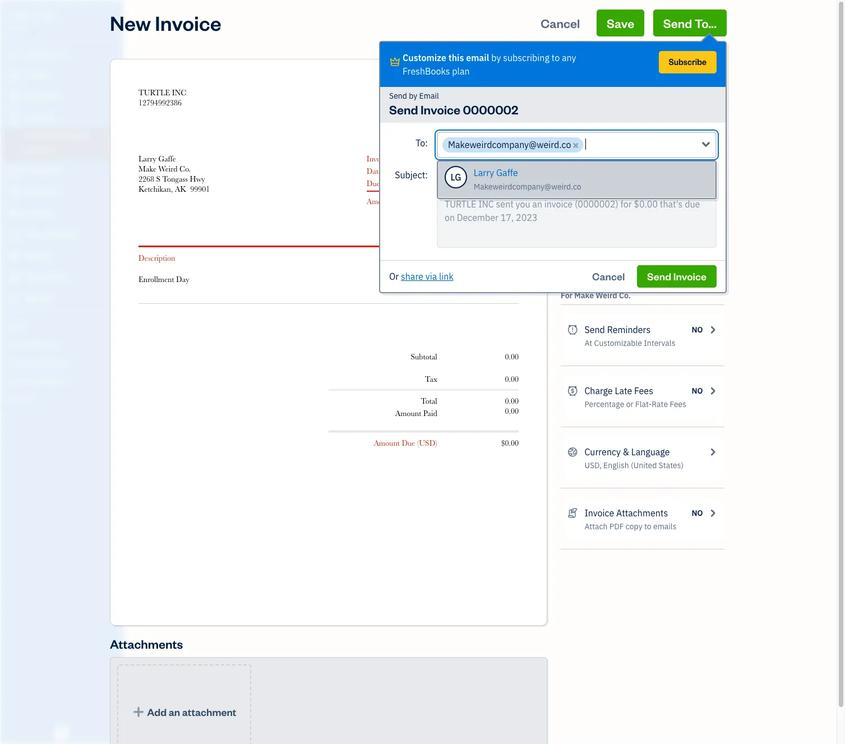 Task type: describe. For each thing, give the bounding box(es) containing it.
charge
[[585, 386, 613, 397]]

latefees image
[[568, 384, 578, 398]]

send reminders
[[585, 324, 651, 336]]

percentage or flat-rate fees
[[585, 400, 687, 410]]

recurring
[[609, 236, 648, 247]]

1 vertical spatial fees
[[670, 400, 687, 410]]

project image
[[7, 208, 21, 219]]

send for send reminders
[[585, 324, 605, 336]]

copy
[[626, 522, 643, 532]]

for
[[561, 291, 573, 301]]

invoices image
[[568, 507, 578, 520]]

new invoice
[[110, 10, 222, 36]]

you
[[638, 115, 650, 125]]

(united
[[631, 461, 657, 471]]

or
[[389, 271, 399, 282]]

chevronright image for send reminders
[[708, 323, 718, 337]]

0 vertical spatial total
[[503, 254, 519, 263]]

paid
[[424, 409, 438, 418]]

inc for due date
[[172, 88, 187, 97]]

subject
[[395, 169, 426, 181]]

1 horizontal spatial weird
[[596, 291, 618, 301]]

chevronright image for invoice attachments
[[708, 507, 718, 520]]

$0.00 for (
[[501, 439, 519, 448]]

$0.00 for )
[[496, 195, 519, 207]]

english
[[604, 461, 629, 471]]

customize this email
[[403, 52, 490, 63]]

hwy
[[190, 175, 205, 184]]

timer image
[[7, 230, 21, 241]]

money image
[[7, 251, 21, 262]]

send to...
[[664, 15, 717, 31]]

amount due ( usd )
[[374, 439, 438, 448]]

or
[[627, 400, 634, 410]]

amount due
[[367, 197, 408, 206]]

1 chevronright image from the top
[[708, 173, 718, 187]]

0 horizontal spatial fees
[[635, 386, 654, 397]]

list box containing larry gaffe
[[438, 162, 716, 198]]

0.00 0.00
[[505, 397, 519, 416]]

emails
[[654, 522, 677, 532]]

of
[[384, 167, 391, 176]]

share
[[401, 271, 424, 282]]

turtle inc 12794992386
[[139, 88, 187, 107]]

send invoice button
[[638, 265, 717, 288]]

change
[[585, 189, 611, 199]]

(
[[417, 439, 419, 448]]

cancel button for send invoice
[[583, 265, 635, 288]]

by inside by subscribing to any freshbooks plan
[[492, 52, 501, 63]]

let
[[585, 115, 596, 125]]

0 horizontal spatial )
[[429, 197, 431, 206]]

attachment
[[182, 706, 237, 719]]

2 vertical spatial make
[[575, 291, 594, 301]]

language
[[632, 447, 670, 458]]

clients inside button
[[598, 115, 621, 125]]

no for invoice attachments
[[692, 508, 703, 519]]

:
[[426, 169, 428, 181]]

amount for amount due
[[367, 197, 393, 206]]

bank image
[[670, 125, 685, 136]]

cancel for send invoice
[[593, 270, 625, 283]]

larry for larry gaffe makeweirdcompany@weird.co
[[474, 167, 495, 178]]

currencyandlanguage image
[[568, 446, 578, 459]]

send up to:
[[389, 102, 418, 117]]

Enter an Invoice # text field
[[491, 154, 519, 163]]

currency
[[585, 447, 621, 458]]

Email Subject text field
[[437, 163, 717, 187]]

larry for larry gaffe make weird co. 2268 s tongass hwy ketchikan, ak  99901
[[139, 154, 157, 163]]

or share via link
[[389, 271, 454, 282]]

add
[[147, 706, 167, 719]]

by inside send by email send invoice 0000002
[[409, 91, 418, 101]]

subscribe
[[669, 57, 707, 67]]

Issue date in MM/DD/YYYY format text field
[[446, 167, 528, 176]]

to...
[[695, 15, 717, 31]]

no for charge late fees
[[692, 386, 703, 396]]

date of issue
[[367, 167, 409, 176]]

turtle for due date
[[139, 88, 170, 97]]

percentage
[[585, 400, 625, 410]]

subject :
[[395, 169, 428, 181]]

description
[[139, 254, 175, 263]]

usd,
[[585, 461, 602, 471]]

due for amount due ( usd )
[[402, 439, 416, 448]]

via
[[426, 271, 437, 282]]

line
[[486, 254, 501, 263]]

invoice inside send by email send invoice 0000002
[[421, 102, 461, 117]]

12794992386
[[139, 98, 182, 107]]

invoice image
[[7, 113, 21, 124]]

to inside by subscribing to any freshbooks plan
[[552, 52, 560, 63]]

change template, color, and font button
[[563, 164, 723, 207]]

gaffe for larry gaffe make weird co. 2268 s tongass hwy ketchikan, ak  99901
[[158, 154, 176, 163]]

0 vertical spatial rate
[[392, 254, 407, 263]]

customize
[[403, 52, 447, 63]]

mastercard image
[[602, 125, 617, 136]]

no for send reminders
[[692, 325, 703, 335]]

freshbooks image
[[53, 727, 71, 740]]

2 chevronright image from the top
[[708, 235, 718, 248]]

your
[[598, 250, 614, 260]]

tax
[[425, 375, 438, 384]]

3 0.00 from the top
[[505, 397, 519, 406]]

chart image
[[7, 272, 21, 283]]

change template, color, and font
[[585, 189, 703, 199]]

turtle for settings
[[9, 10, 41, 21]]

0 horizontal spatial attachments
[[110, 637, 183, 652]]

discover image
[[619, 125, 634, 136]]

to:
[[416, 137, 428, 149]]

online
[[652, 115, 674, 125]]

total amount paid
[[396, 397, 438, 418]]

link
[[439, 271, 454, 282]]

issue
[[393, 167, 409, 176]]

font
[[687, 189, 703, 199]]

subscribe button
[[659, 51, 717, 74]]

freshbooks
[[403, 66, 450, 77]]

attach
[[585, 522, 608, 532]]

customizable
[[595, 338, 642, 348]]

s
[[156, 175, 161, 184]]



Task type: vqa. For each thing, say whether or not it's contained in the screenshot.
resume timer icon
no



Task type: locate. For each thing, give the bounding box(es) containing it.
0 vertical spatial date
[[367, 167, 382, 176]]

send up at
[[585, 324, 605, 336]]

dashboard image
[[7, 49, 21, 60]]

0 vertical spatial turtle
[[9, 10, 41, 21]]

at customizable intervals
[[585, 338, 676, 348]]

fees right flat-
[[670, 400, 687, 410]]

flat-
[[636, 400, 652, 410]]

1 vertical spatial date
[[382, 179, 398, 188]]

expense image
[[7, 187, 21, 198]]

gaffe up tongass
[[158, 154, 176, 163]]

turtle inside turtle inc owner
[[9, 10, 41, 21]]

paintbrush image
[[568, 173, 578, 187]]

Enter an Item Name text field
[[139, 274, 351, 285]]

send left to...
[[664, 15, 693, 31]]

0 horizontal spatial larry
[[139, 154, 157, 163]]

bank connections image
[[8, 376, 120, 385]]

0000002
[[463, 102, 519, 117]]

refresh image
[[568, 235, 578, 248]]

inc inside turtle inc 12794992386
[[172, 88, 187, 97]]

1 horizontal spatial turtle
[[139, 88, 170, 97]]

invoice inside button
[[674, 270, 707, 283]]

&
[[623, 447, 630, 458]]

1 horizontal spatial cancel
[[593, 270, 625, 283]]

makeweirdcompany@weird.co up enter an invoice # text box
[[448, 139, 571, 150]]

1 vertical spatial gaffe
[[497, 167, 518, 178]]

due date
[[367, 179, 398, 188]]

cancel button for save
[[531, 10, 591, 36]]

larry gaffe makeweirdcompany@weird.co
[[474, 167, 582, 192]]

share via link button
[[401, 270, 454, 283]]

crown image
[[389, 56, 401, 69]]

automatically
[[641, 250, 689, 260]]

1 vertical spatial no
[[692, 386, 703, 396]]

cancel up any
[[541, 15, 580, 31]]

list box
[[438, 162, 716, 198]]

inc
[[43, 10, 59, 21], [172, 88, 187, 97]]

co. inside larry gaffe make weird co. 2268 s tongass hwy ketchikan, ak  99901
[[180, 164, 191, 173]]

due for amount due
[[395, 197, 408, 206]]

and
[[672, 189, 685, 199]]

latereminders image
[[568, 323, 578, 337]]

invoice attachments
[[585, 508, 668, 519]]

send
[[664, 15, 693, 31], [389, 91, 407, 101], [389, 102, 418, 117], [648, 270, 672, 283], [585, 324, 605, 336]]

2 chevronright image from the top
[[708, 384, 718, 398]]

cancel
[[541, 15, 580, 31], [593, 270, 625, 283]]

send left the email
[[389, 91, 407, 101]]

makeweirdcompany@weird.co button
[[437, 132, 717, 158]]

any
[[562, 52, 577, 63]]

by subscribing to any freshbooks plan
[[403, 52, 577, 77]]

subscribing
[[503, 52, 550, 63]]

payment image
[[7, 166, 21, 177]]

send invoice
[[648, 270, 707, 283]]

subtotal
[[411, 352, 438, 361]]

0 vertical spatial make
[[139, 164, 157, 173]]

by
[[492, 52, 501, 63], [409, 91, 418, 101]]

bill
[[585, 250, 596, 260]]

1 vertical spatial amount
[[396, 409, 422, 418]]

visa image
[[585, 125, 600, 136]]

date left of on the top left of the page
[[367, 167, 382, 176]]

add an attachment button
[[117, 665, 251, 745]]

gaffe inside the larry gaffe makeweirdcompany@weird.co
[[497, 167, 518, 178]]

0 vertical spatial clients
[[598, 115, 621, 125]]

1 vertical spatial larry
[[474, 167, 495, 178]]

chevronright image for charge late fees
[[708, 384, 718, 398]]

0 vertical spatial cancel button
[[531, 10, 591, 36]]

fees
[[635, 386, 654, 397], [670, 400, 687, 410]]

rate right or
[[652, 400, 668, 410]]

due down due date
[[395, 197, 408, 206]]

2 vertical spatial due
[[402, 439, 416, 448]]

0 vertical spatial attachments
[[617, 508, 668, 519]]

by left the email
[[409, 91, 418, 101]]

main element
[[0, 0, 152, 745]]

inc for settings
[[43, 10, 59, 21]]

amount for amount due ( usd )
[[374, 439, 400, 448]]

amount left paid
[[396, 409, 422, 418]]

1 chevronright image from the top
[[708, 323, 718, 337]]

invoice
[[155, 10, 222, 36], [421, 102, 461, 117], [367, 154, 390, 163], [674, 270, 707, 283], [585, 508, 615, 519]]

0 horizontal spatial rate
[[392, 254, 407, 263]]

1 vertical spatial rate
[[652, 400, 668, 410]]

apps image
[[8, 322, 120, 331]]

0 horizontal spatial co.
[[180, 164, 191, 173]]

0 vertical spatial no
[[692, 325, 703, 335]]

owner
[[9, 22, 30, 31]]

larry inside the larry gaffe makeweirdcompany@weird.co
[[474, 167, 495, 178]]

intervals
[[644, 338, 676, 348]]

1 vertical spatial weird
[[596, 291, 618, 301]]

bill your clients automatically
[[585, 250, 689, 260]]

1 vertical spatial to
[[645, 522, 652, 532]]

0 vertical spatial gaffe
[[158, 154, 176, 163]]

0 horizontal spatial turtle
[[9, 10, 41, 21]]

1 vertical spatial cancel button
[[583, 265, 635, 288]]

cancel down your
[[593, 270, 625, 283]]

turtle up 'owner'
[[9, 10, 41, 21]]

reminders
[[608, 324, 651, 336]]

0 horizontal spatial gaffe
[[158, 154, 176, 163]]

1 vertical spatial co.
[[620, 291, 631, 301]]

1 vertical spatial clients
[[616, 250, 639, 260]]

amount inside total amount paid
[[396, 409, 422, 418]]

ketchikan,
[[139, 185, 173, 194]]

1 horizontal spatial co.
[[620, 291, 631, 301]]

1 horizontal spatial )
[[436, 439, 438, 448]]

inc inside turtle inc owner
[[43, 10, 59, 21]]

1 vertical spatial cancel
[[593, 270, 625, 283]]

1 horizontal spatial total
[[503, 254, 519, 263]]

by right email
[[492, 52, 501, 63]]

cancel button
[[531, 10, 591, 36], [583, 265, 635, 288]]

0 vertical spatial larry
[[139, 154, 157, 163]]

larry down enter an invoice # text box
[[474, 167, 495, 178]]

none search field inside makeweirdcompany@weird.co dropdown button
[[586, 137, 600, 151]]

send for send invoice
[[648, 270, 672, 283]]

0 vertical spatial chevronright image
[[708, 173, 718, 187]]

None text field
[[437, 192, 717, 248]]

makeweirdcompany@weird.co
[[448, 139, 571, 150], [474, 182, 582, 192]]

usd, english (united states)
[[585, 461, 684, 471]]

0 vertical spatial $0.00
[[496, 195, 519, 207]]

late
[[615, 386, 633, 397]]

turtle inside turtle inc 12794992386
[[139, 88, 170, 97]]

number
[[392, 154, 418, 163]]

None search field
[[586, 137, 600, 151]]

invoice number
[[367, 154, 418, 163]]

1 vertical spatial attachments
[[110, 637, 183, 652]]

gaffe inside larry gaffe make weird co. 2268 s tongass hwy ketchikan, ak  99901
[[158, 154, 176, 163]]

rate
[[392, 254, 407, 263], [652, 400, 668, 410]]

1 horizontal spatial inc
[[172, 88, 187, 97]]

lg
[[451, 172, 462, 183]]

larry gaffe make weird co. 2268 s tongass hwy ketchikan, ak  99901
[[139, 154, 210, 194]]

larry inside larry gaffe make weird co. 2268 s tongass hwy ketchikan, ak  99901
[[139, 154, 157, 163]]

1 horizontal spatial by
[[492, 52, 501, 63]]

0 vertical spatial inc
[[43, 10, 59, 21]]

1 horizontal spatial fees
[[670, 400, 687, 410]]

0 horizontal spatial by
[[409, 91, 418, 101]]

report image
[[7, 293, 21, 305]]

2 no from the top
[[692, 386, 703, 396]]

cancel button up any
[[531, 10, 591, 36]]

co. up reminders
[[620, 291, 631, 301]]

new
[[110, 10, 151, 36]]

turtle inc owner
[[9, 10, 59, 31]]

2 0.00 from the top
[[505, 375, 519, 384]]

send by email send invoice 0000002
[[389, 91, 519, 117]]

email
[[466, 52, 490, 63]]

tongass
[[163, 175, 188, 184]]

1 vertical spatial inc
[[172, 88, 187, 97]]

1 vertical spatial by
[[409, 91, 418, 101]]

to left any
[[552, 52, 560, 63]]

gaffe down enter an invoice # text box
[[497, 167, 518, 178]]

clients right let
[[598, 115, 621, 125]]

1 vertical spatial $0.00
[[501, 439, 519, 448]]

1 vertical spatial makeweirdcompany@weird.co
[[474, 182, 582, 192]]

1 vertical spatial total
[[421, 397, 438, 406]]

this
[[449, 52, 464, 63]]

send down automatically
[[648, 270, 672, 283]]

1 horizontal spatial larry
[[474, 167, 495, 178]]

0 horizontal spatial inc
[[43, 10, 59, 21]]

amount
[[367, 197, 393, 206], [396, 409, 422, 418], [374, 439, 400, 448]]

client image
[[7, 70, 21, 81]]

0 horizontal spatial cancel
[[541, 15, 580, 31]]

1 vertical spatial due
[[395, 197, 408, 206]]

weird up send reminders
[[596, 291, 618, 301]]

cancel for save
[[541, 15, 580, 31]]

clients down recurring
[[616, 250, 639, 260]]

due
[[367, 179, 380, 188], [395, 197, 408, 206], [402, 439, 416, 448]]

amount down due date
[[367, 197, 393, 206]]

2 vertical spatial amount
[[374, 439, 400, 448]]

$0.00 down the larry gaffe makeweirdcompany@weird.co
[[496, 195, 519, 207]]

turtle up "12794992386"
[[139, 88, 170, 97]]

1 vertical spatial chevronright image
[[708, 235, 718, 248]]

1 no from the top
[[692, 325, 703, 335]]

make up 2268
[[139, 164, 157, 173]]

total
[[503, 254, 519, 263], [421, 397, 438, 406]]

0 vertical spatial weird
[[159, 164, 178, 173]]

plan
[[452, 66, 470, 77]]

due down date of issue on the left top of page
[[367, 179, 380, 188]]

charge late fees
[[585, 386, 654, 397]]

items and services image
[[8, 358, 120, 367]]

1 0.00 from the top
[[505, 352, 519, 361]]

color,
[[650, 189, 670, 199]]

0 vertical spatial )
[[429, 197, 431, 206]]

due left (
[[402, 439, 416, 448]]

states)
[[659, 461, 684, 471]]

to right "copy"
[[645, 522, 652, 532]]

Item Rate (USD) text field
[[389, 275, 407, 284]]

make up the bill
[[585, 236, 607, 247]]

0 horizontal spatial to
[[552, 52, 560, 63]]

0 vertical spatial to
[[552, 52, 560, 63]]

1 horizontal spatial attachments
[[617, 508, 668, 519]]

american express image
[[636, 125, 651, 136]]

attach pdf copy to emails
[[585, 522, 677, 532]]

settings image
[[8, 394, 120, 403]]

0 vertical spatial co.
[[180, 164, 191, 173]]

pay
[[623, 115, 636, 125]]

total right line
[[503, 254, 519, 263]]

makeweirdcompany@weird.co down enter an invoice # text box
[[474, 182, 582, 192]]

send for send to...
[[664, 15, 693, 31]]

at
[[585, 338, 593, 348]]

rate up or
[[392, 254, 407, 263]]

1 horizontal spatial to
[[645, 522, 652, 532]]

for make weird co.
[[561, 291, 631, 301]]

apple pay image
[[653, 125, 668, 136]]

chevronright image
[[708, 323, 718, 337], [708, 384, 718, 398], [708, 446, 718, 459], [708, 507, 718, 520]]

0 vertical spatial by
[[492, 52, 501, 63]]

0 horizontal spatial total
[[421, 397, 438, 406]]

total up paid
[[421, 397, 438, 406]]

cancel button down your
[[583, 265, 635, 288]]

qty
[[451, 254, 463, 263]]

Item Quantity text field
[[447, 275, 463, 284]]

chevronright image
[[708, 173, 718, 187], [708, 235, 718, 248]]

weird inside larry gaffe make weird co. 2268 s tongass hwy ketchikan, ak  99901
[[159, 164, 178, 173]]

currency & language
[[585, 447, 670, 458]]

fees up flat-
[[635, 386, 654, 397]]

1 horizontal spatial rate
[[652, 400, 668, 410]]

4 chevronright image from the top
[[708, 507, 718, 520]]

amount left (
[[374, 439, 400, 448]]

0 vertical spatial amount
[[367, 197, 393, 206]]

makeweirdcompany@weird.co inside dropdown button
[[448, 139, 571, 150]]

make right for
[[575, 291, 594, 301]]

3 no from the top
[[692, 508, 703, 519]]

3 chevronright image from the top
[[708, 446, 718, 459]]

0 vertical spatial fees
[[635, 386, 654, 397]]

1 horizontal spatial gaffe
[[497, 167, 518, 178]]

save button
[[597, 10, 645, 36]]

date
[[367, 167, 382, 176], [382, 179, 398, 188]]

gaffe
[[158, 154, 176, 163], [497, 167, 518, 178]]

save
[[607, 15, 635, 31]]

0 horizontal spatial weird
[[159, 164, 178, 173]]

0 vertical spatial due
[[367, 179, 380, 188]]

team members image
[[8, 340, 120, 349]]

1 vertical spatial turtle
[[139, 88, 170, 97]]

)
[[429, 197, 431, 206], [436, 439, 438, 448]]

4 0.00 from the top
[[505, 407, 519, 416]]

template,
[[613, 189, 648, 199]]

2268
[[139, 175, 154, 184]]

pdf
[[610, 522, 624, 532]]

co. up tongass
[[180, 164, 191, 173]]

1 vertical spatial make
[[585, 236, 607, 247]]

0 vertical spatial makeweirdcompany@weird.co
[[448, 139, 571, 150]]

make inside larry gaffe make weird co. 2268 s tongass hwy ketchikan, ak  99901
[[139, 164, 157, 173]]

1 vertical spatial )
[[436, 439, 438, 448]]

weird up tongass
[[159, 164, 178, 173]]

an
[[169, 706, 180, 719]]

plus image
[[132, 707, 145, 719]]

2 vertical spatial no
[[692, 508, 703, 519]]

usd
[[419, 439, 436, 448]]

make
[[139, 164, 157, 173], [585, 236, 607, 247], [575, 291, 594, 301]]

gaffe for larry gaffe makeweirdcompany@weird.co
[[497, 167, 518, 178]]

estimate image
[[7, 91, 21, 103]]

larry up 2268
[[139, 154, 157, 163]]

99901
[[190, 185, 210, 194]]

total inside total amount paid
[[421, 397, 438, 406]]

send for send by email send invoice 0000002
[[389, 91, 407, 101]]

date down date of issue on the left top of page
[[382, 179, 398, 188]]

0 vertical spatial cancel
[[541, 15, 580, 31]]

$0.00 down 0.00 0.00
[[501, 439, 519, 448]]



